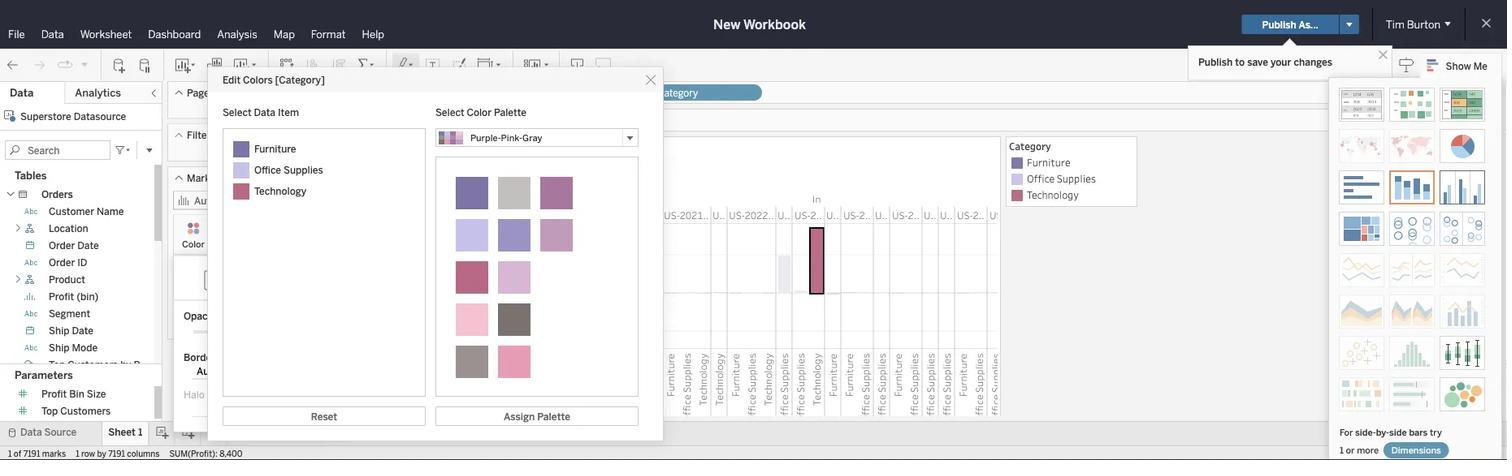Task type: vqa. For each thing, say whether or not it's contained in the screenshot.
the Welcome
no



Task type: describe. For each thing, give the bounding box(es) containing it.
to use edit in desktop, save the workbook outside of personal space image
[[596, 57, 612, 74]]

changes
[[1295, 56, 1333, 68]]

filters
[[187, 130, 216, 141]]

1 down columns
[[371, 145, 381, 167]]

bars
[[1410, 428, 1429, 439]]

assign palette
[[504, 411, 571, 423]]

swap rows and columns image
[[279, 57, 295, 74]]

office supplies option
[[1010, 172, 1135, 188]]

select for select data item
[[223, 107, 252, 119]]

file
[[8, 28, 25, 41]]

border
[[184, 352, 216, 364]]

technology for select data item
[[254, 186, 307, 198]]

0 horizontal spatial replay animation image
[[57, 57, 73, 73]]

data guide image
[[1400, 57, 1416, 73]]

border automatic
[[184, 352, 245, 378]]

colors
[[243, 74, 273, 86]]

map
[[274, 28, 295, 41]]

me
[[1474, 60, 1488, 72]]

office supplies for category
[[1028, 172, 1097, 186]]

top for top customers by profit
[[49, 360, 65, 372]]

download image
[[570, 57, 586, 74]]

assign
[[504, 411, 535, 423]]

new data source image
[[111, 57, 128, 74]]

purple-pink-gray
[[471, 133, 543, 144]]

top customers
[[41, 406, 111, 418]]

by for 7191
[[97, 450, 106, 459]]

item
[[278, 107, 299, 119]]

furniture option
[[1010, 155, 1135, 172]]

workbook
[[744, 17, 806, 32]]

analytics
[[75, 87, 121, 100]]

1 horizontal spatial sheet 1
[[324, 145, 381, 167]]

more
[[1358, 445, 1380, 456]]

try
[[1431, 428, 1443, 439]]

automatic
[[197, 366, 245, 378]]

technology for category
[[1028, 189, 1079, 202]]

by for profit
[[121, 360, 131, 372]]

superstore datasource
[[20, 111, 126, 122]]

data inside edit colors [category] dialog
[[254, 107, 276, 119]]

by-
[[1377, 428, 1390, 439]]

1 for 1 or more
[[1341, 445, 1344, 456]]

purple-pink-gray button
[[436, 128, 639, 148]]

[category]
[[275, 74, 325, 86]]

or
[[1347, 445, 1356, 456]]

undo image
[[5, 57, 21, 74]]

tim
[[1387, 18, 1405, 31]]

office supplies for select data item
[[254, 165, 323, 176]]

publish for publish to save your changes
[[1199, 56, 1233, 68]]

0 horizontal spatial category
[[211, 314, 252, 326]]

0 vertical spatial order
[[525, 87, 551, 99]]

select data item
[[223, 107, 299, 119]]

publish as...
[[1263, 18, 1319, 30]]

1 of 7191 marks
[[8, 450, 66, 459]]

new workbook
[[714, 17, 806, 32]]

office for category
[[1028, 172, 1055, 186]]

columns
[[337, 87, 377, 98]]

supplies for select data item
[[284, 165, 323, 176]]

reset
[[311, 411, 338, 423]]

top for top customers
[[41, 406, 58, 418]]

customers for profit
[[68, 360, 118, 372]]

marks
[[187, 172, 215, 184]]

to
[[1236, 56, 1246, 68]]

select for select color palette
[[436, 107, 465, 119]]

1 horizontal spatial replay animation image
[[80, 60, 89, 69]]

marks. press enter to open the view data window.. use arrow keys to navigate data visualization elements. image
[[370, 224, 1508, 350]]

furniture for select data item
[[254, 143, 296, 155]]

side
[[1390, 428, 1408, 439]]

bin
[[69, 389, 84, 401]]

size
[[87, 389, 106, 401]]

2 vertical spatial order
[[49, 257, 75, 269]]

2 vertical spatial customers
[[60, 406, 111, 418]]

publish as... button
[[1243, 15, 1340, 34]]

format
[[311, 28, 346, 41]]

gray
[[523, 133, 543, 144]]

profit (bin)
[[49, 291, 99, 303]]

Search text field
[[5, 141, 111, 160]]

select color palette
[[436, 107, 527, 119]]

totals image
[[357, 57, 376, 74]]

1 for 1 row by 7191 columns
[[76, 450, 79, 459]]

location
[[49, 223, 88, 235]]

furniture for category
[[1028, 156, 1071, 169]]

profit)
[[522, 87, 551, 99]]

top customers by profit
[[49, 360, 159, 372]]

source
[[44, 427, 77, 439]]

orders
[[41, 189, 73, 201]]

columns
[[127, 450, 160, 459]]

1 vertical spatial sheet 1
[[108, 427, 143, 439]]

clear sheet image
[[232, 57, 259, 74]]

parameters
[[15, 369, 73, 382]]

customers for profit)
[[458, 87, 507, 99]]

fit image
[[477, 57, 503, 74]]

1 horizontal spatial sheet
[[324, 145, 368, 167]]

color inside dialog
[[467, 107, 492, 119]]

tim burton
[[1387, 18, 1441, 31]]

detail
[[181, 285, 206, 295]]

sort ascending image
[[305, 57, 321, 74]]

show me button
[[1421, 53, 1503, 78]]

save
[[1248, 56, 1269, 68]]

2 7191 from the left
[[108, 450, 125, 459]]

duplicate image
[[206, 57, 223, 74]]

1 for 1 of 7191 marks
[[8, 450, 12, 459]]

sum(profit):
[[169, 450, 218, 459]]

1 vertical spatial order id
[[49, 257, 87, 269]]

date for order date
[[77, 240, 99, 252]]

(bin)
[[77, 291, 99, 303]]

format workbook image
[[451, 57, 467, 74]]

collapse image
[[149, 89, 159, 98]]

data source
[[20, 427, 77, 439]]

technology option
[[1010, 188, 1135, 204]]

edit colors [category]
[[223, 74, 325, 86]]



Task type: locate. For each thing, give the bounding box(es) containing it.
select
[[223, 107, 252, 119], [436, 107, 465, 119]]

0 vertical spatial top
[[49, 360, 65, 372]]

0 horizontal spatial sheet 1
[[108, 427, 143, 439]]

customers down bin
[[60, 406, 111, 418]]

data left item
[[254, 107, 276, 119]]

1 horizontal spatial color
[[467, 107, 492, 119]]

profit down product
[[49, 291, 74, 303]]

0 horizontal spatial palette
[[494, 107, 527, 119]]

1 ship from the top
[[49, 326, 70, 337]]

pages
[[187, 87, 214, 99]]

0 vertical spatial date
[[77, 240, 99, 252]]

date up mode
[[72, 326, 93, 337]]

1 vertical spatial by
[[121, 360, 131, 372]]

1 horizontal spatial office supplies
[[1028, 172, 1097, 186]]

color up detail
[[182, 239, 205, 250]]

0 vertical spatial customers
[[458, 87, 507, 99]]

by for profit)
[[509, 87, 520, 99]]

0 vertical spatial palette
[[494, 107, 527, 119]]

sheet up 1 row by 7191 columns
[[108, 427, 136, 439]]

ship
[[49, 326, 70, 337], [49, 343, 70, 354]]

0 vertical spatial order id
[[525, 87, 563, 99]]

technology inside option
[[1028, 189, 1079, 202]]

1 horizontal spatial palette
[[538, 411, 571, 423]]

in/out(top customers by profit)
[[401, 87, 551, 99]]

office inside option
[[1028, 172, 1055, 186]]

1 vertical spatial color
[[182, 239, 205, 250]]

redo image
[[31, 57, 47, 74]]

customer
[[49, 206, 94, 218]]

sum(profit): 8,400
[[169, 450, 243, 459]]

purple-
[[471, 133, 501, 144]]

1 vertical spatial top
[[41, 406, 58, 418]]

0 horizontal spatial 7191
[[23, 450, 40, 459]]

0 vertical spatial id
[[553, 87, 563, 99]]

office down the select data item
[[254, 165, 281, 176]]

profit
[[49, 291, 74, 303], [134, 360, 159, 372], [41, 389, 67, 401]]

order down show/hide cards icon
[[525, 87, 551, 99]]

color down in/out(top customers by profit)
[[467, 107, 492, 119]]

1 vertical spatial customers
[[68, 360, 118, 372]]

0 horizontal spatial recommended image
[[1340, 88, 1385, 122]]

supplies for category
[[1057, 172, 1097, 186]]

order down location
[[49, 240, 75, 252]]

office supplies down "furniture" option
[[1028, 172, 1097, 186]]

2 vertical spatial by
[[97, 450, 106, 459]]

profit bin size
[[41, 389, 106, 401]]

sheet 1
[[324, 145, 381, 167], [108, 427, 143, 439]]

highlight image
[[397, 57, 415, 74]]

0 vertical spatial publish
[[1263, 18, 1297, 30]]

show/hide cards image
[[524, 57, 550, 74]]

for
[[1341, 428, 1354, 439]]

date down location
[[77, 240, 99, 252]]

1 left or
[[1341, 445, 1344, 456]]

row
[[81, 450, 95, 459]]

order up product
[[49, 257, 75, 269]]

furniture inside option
[[1028, 156, 1071, 169]]

reset button
[[223, 407, 426, 427]]

1 select from the left
[[223, 107, 252, 119]]

0 horizontal spatial id
[[77, 257, 87, 269]]

palette up pink-
[[494, 107, 527, 119]]

furniture inside edit colors [category] dialog
[[254, 143, 296, 155]]

1 horizontal spatial recommended image
[[1390, 171, 1436, 205]]

assign palette button
[[436, 407, 639, 427]]

profit for profit (bin)
[[49, 291, 74, 303]]

data up 1 of 7191 marks
[[20, 427, 42, 439]]

data up 'redo' icon
[[41, 28, 64, 41]]

ship down 'segment'
[[49, 326, 70, 337]]

data
[[41, 28, 64, 41], [10, 87, 34, 100], [254, 107, 276, 119], [20, 427, 42, 439]]

superstore
[[20, 111, 71, 122]]

0 vertical spatial by
[[509, 87, 520, 99]]

0 vertical spatial recommended image
[[1340, 88, 1385, 122]]

0 horizontal spatial order id
[[49, 257, 87, 269]]

8,400
[[220, 450, 243, 459]]

1 left row
[[76, 450, 79, 459]]

new
[[714, 17, 741, 32]]

order id up product
[[49, 257, 87, 269]]

publish inside button
[[1263, 18, 1297, 30]]

profit left border
[[134, 360, 159, 372]]

supplies inside edit colors [category] dialog
[[284, 165, 323, 176]]

select down edit
[[223, 107, 252, 119]]

publish
[[1263, 18, 1297, 30], [1199, 56, 1233, 68]]

data down undo icon
[[10, 87, 34, 100]]

Purple-Pink-Gray field
[[436, 128, 639, 148]]

1 vertical spatial id
[[77, 257, 87, 269]]

furniture up office supplies option
[[1028, 156, 1071, 169]]

1 vertical spatial palette
[[538, 411, 571, 423]]

None range field
[[193, 324, 275, 334]]

1 vertical spatial category
[[1010, 140, 1052, 153]]

side-
[[1356, 428, 1377, 439]]

profit for profit bin size
[[41, 389, 67, 401]]

category
[[658, 87, 699, 99], [1010, 140, 1052, 153], [211, 314, 252, 326]]

publish to save your changes
[[1199, 56, 1333, 68]]

2 vertical spatial category
[[211, 314, 252, 326]]

0 vertical spatial color
[[467, 107, 492, 119]]

7191 left columns on the bottom of page
[[108, 450, 125, 459]]

pause auto updates image
[[137, 57, 154, 74]]

1 7191 from the left
[[23, 450, 40, 459]]

2 vertical spatial profit
[[41, 389, 67, 401]]

1 horizontal spatial supplies
[[1057, 172, 1097, 186]]

office down "furniture" option
[[1028, 172, 1055, 186]]

1 horizontal spatial furniture
[[1028, 156, 1071, 169]]

7191 right of
[[23, 450, 40, 459]]

worksheet
[[80, 28, 132, 41]]

customers up select color palette
[[458, 87, 507, 99]]

0 vertical spatial sheet
[[324, 145, 368, 167]]

None text field
[[280, 323, 309, 342]]

0 horizontal spatial select
[[223, 107, 252, 119]]

replay animation image right 'redo' icon
[[57, 57, 73, 73]]

analysis
[[217, 28, 257, 41]]

sum(profit)
[[401, 115, 455, 127]]

0 horizontal spatial publish
[[1199, 56, 1233, 68]]

publish left to in the top of the page
[[1199, 56, 1233, 68]]

2 horizontal spatial by
[[509, 87, 520, 99]]

1 left of
[[8, 450, 12, 459]]

profit down parameters
[[41, 389, 67, 401]]

mode
[[72, 343, 98, 354]]

furniture down item
[[254, 143, 296, 155]]

segment
[[49, 309, 90, 320]]

technology inside edit colors [category] dialog
[[254, 186, 307, 198]]

edit
[[223, 74, 241, 86]]

supplies inside option
[[1057, 172, 1097, 186]]

1 horizontal spatial order id
[[525, 87, 563, 99]]

show mark labels image
[[425, 57, 441, 74]]

0 horizontal spatial office supplies
[[254, 165, 323, 176]]

close image
[[1376, 47, 1392, 63]]

opacity
[[184, 311, 220, 323]]

1 vertical spatial date
[[72, 326, 93, 337]]

your
[[1271, 56, 1292, 68]]

sheet 1 up 1 row by 7191 columns
[[108, 427, 143, 439]]

1 horizontal spatial 7191
[[108, 450, 125, 459]]

0 horizontal spatial sheet
[[108, 427, 136, 439]]

tables
[[15, 169, 47, 183]]

office supplies inside option
[[1028, 172, 1097, 186]]

2 select from the left
[[436, 107, 465, 119]]

customers
[[458, 87, 507, 99], [68, 360, 118, 372], [60, 406, 111, 418]]

help
[[362, 28, 385, 41]]

date
[[77, 240, 99, 252], [72, 326, 93, 337]]

7191
[[23, 450, 40, 459], [108, 450, 125, 459]]

show
[[1447, 60, 1472, 72]]

select down in/out(top at top left
[[436, 107, 465, 119]]

1 vertical spatial sheet
[[108, 427, 136, 439]]

1 horizontal spatial publish
[[1263, 18, 1297, 30]]

1 vertical spatial ship
[[49, 343, 70, 354]]

edit colors [category] dialog
[[208, 68, 663, 441]]

1 horizontal spatial office
[[1028, 172, 1055, 186]]

0 vertical spatial furniture
[[254, 143, 296, 155]]

id right profit)
[[553, 87, 563, 99]]

replay animation image
[[57, 57, 73, 73], [80, 60, 89, 69]]

0 horizontal spatial by
[[97, 450, 106, 459]]

1 row by 7191 columns
[[76, 450, 160, 459]]

1 horizontal spatial select
[[436, 107, 465, 119]]

sheet 1 down columns
[[324, 145, 381, 167]]

customers down mode
[[68, 360, 118, 372]]

supplies down item
[[284, 165, 323, 176]]

ship for ship date
[[49, 326, 70, 337]]

0 vertical spatial profit
[[49, 291, 74, 303]]

date for ship date
[[72, 326, 93, 337]]

of
[[14, 450, 21, 459]]

office inside edit colors [category] dialog
[[254, 165, 281, 176]]

supplies down "furniture" option
[[1057, 172, 1097, 186]]

publish left as...
[[1263, 18, 1297, 30]]

pink-
[[501, 133, 523, 144]]

palette inside 'button'
[[538, 411, 571, 423]]

order date
[[49, 240, 99, 252]]

datasource
[[74, 111, 126, 122]]

1 vertical spatial profit
[[134, 360, 159, 372]]

dimensions
[[1392, 445, 1442, 456]]

in/out(top
[[401, 87, 456, 99]]

0 horizontal spatial technology
[[254, 186, 307, 198]]

1 or more
[[1341, 445, 1382, 456]]

technology down item
[[254, 186, 307, 198]]

office supplies inside edit colors [category] dialog
[[254, 165, 323, 176]]

new worksheet image
[[174, 57, 197, 74]]

office supplies down item
[[254, 165, 323, 176]]

as...
[[1299, 18, 1319, 30]]

order
[[525, 87, 551, 99], [49, 240, 75, 252], [49, 257, 75, 269]]

product
[[49, 274, 85, 286]]

0 horizontal spatial color
[[182, 239, 205, 250]]

1 horizontal spatial category
[[658, 87, 699, 99]]

0 horizontal spatial office
[[254, 165, 281, 176]]

sort descending image
[[331, 57, 347, 74]]

ship mode
[[49, 343, 98, 354]]

recommended image
[[1340, 88, 1385, 122], [1390, 171, 1436, 205]]

customer name
[[49, 206, 124, 218]]

top down ship mode
[[49, 360, 65, 372]]

2 ship from the top
[[49, 343, 70, 354]]

0 vertical spatial sheet 1
[[324, 145, 381, 167]]

sheet down columns
[[324, 145, 368, 167]]

order id down show/hide cards icon
[[525, 87, 563, 99]]

2 horizontal spatial category
[[1010, 140, 1052, 153]]

top
[[49, 360, 65, 372], [41, 406, 58, 418]]

show me
[[1447, 60, 1488, 72]]

id down order date at bottom left
[[77, 257, 87, 269]]

for side-by-side bars try
[[1341, 428, 1443, 439]]

name
[[97, 206, 124, 218]]

office for select data item
[[254, 165, 281, 176]]

1 vertical spatial recommended image
[[1390, 171, 1436, 205]]

marks
[[42, 450, 66, 459]]

ship for ship mode
[[49, 343, 70, 354]]

1 horizontal spatial technology
[[1028, 189, 1079, 202]]

0 vertical spatial category
[[658, 87, 699, 99]]

color
[[467, 107, 492, 119], [182, 239, 205, 250]]

1 vertical spatial order
[[49, 240, 75, 252]]

order id
[[525, 87, 563, 99], [49, 257, 87, 269]]

1 horizontal spatial by
[[121, 360, 131, 372]]

0 horizontal spatial supplies
[[284, 165, 323, 176]]

dashboard
[[148, 28, 201, 41]]

top up 'data source' on the bottom left
[[41, 406, 58, 418]]

1 horizontal spatial id
[[553, 87, 563, 99]]

palette
[[494, 107, 527, 119], [538, 411, 571, 423]]

1 vertical spatial publish
[[1199, 56, 1233, 68]]

publish for publish as...
[[1263, 18, 1297, 30]]

0 vertical spatial ship
[[49, 326, 70, 337]]

1 vertical spatial furniture
[[1028, 156, 1071, 169]]

0 horizontal spatial furniture
[[254, 143, 296, 155]]

replay animation image up analytics
[[80, 60, 89, 69]]

technology down office supplies option
[[1028, 189, 1079, 202]]

ship down ship date
[[49, 343, 70, 354]]

ship date
[[49, 326, 93, 337]]

burton
[[1408, 18, 1441, 31]]

1 up columns on the bottom of page
[[138, 427, 143, 439]]

palette right assign
[[538, 411, 571, 423]]



